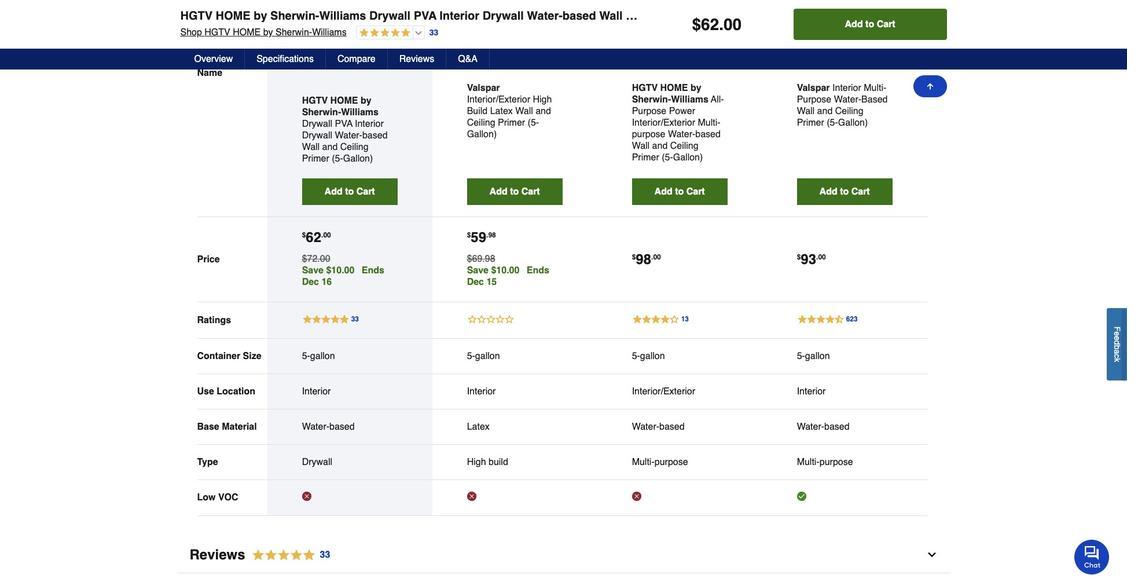 Task type: describe. For each thing, give the bounding box(es) containing it.
4 5-gallon cell from the left
[[797, 350, 893, 362]]

wall inside valspar interior/exterior high build latex wall and ceiling primer (5- gallon)
[[516, 106, 533, 116]]

overview button
[[183, 49, 245, 70]]

save for 62
[[302, 265, 324, 276]]

3 water-based from the left
[[797, 422, 850, 432]]

voc
[[218, 492, 238, 503]]

33 inside the 4.8 stars image
[[320, 550, 330, 560]]

3 cell from the left
[[632, 492, 728, 504]]

1 5- from the left
[[302, 351, 310, 361]]

ceiling inside valspar interior/exterior high build latex wall and ceiling primer (5- gallon)
[[467, 117, 496, 128]]

f e e d b a c k button
[[1107, 308, 1128, 381]]

compare button
[[326, 49, 388, 70]]

valspar interior/exterior high build latex wall and ceiling primer (5- gallon)
[[467, 83, 552, 139]]

interior inside hgtv home by sherwin-williams drywall pva interior drywall water-based wall and ceiling primer (5-gallon)
[[355, 119, 384, 129]]

0 horizontal spatial reviews
[[190, 547, 245, 563]]

build
[[467, 106, 488, 116]]

2 5- from the left
[[467, 351, 475, 361]]

q&a
[[458, 54, 478, 64]]

ceiling inside all- purpose power interior/exterior multi- purpose water-based wall and ceiling primer (5-gallon)
[[671, 141, 699, 151]]

ends for 59
[[527, 265, 550, 276]]

$10.00 for 62
[[326, 265, 355, 276]]

hgtv down specifications button
[[302, 95, 328, 106]]

multi- inside all- purpose power interior/exterior multi- purpose water-based wall and ceiling primer (5-gallon)
[[698, 117, 721, 128]]

purpose inside all- purpose power interior/exterior multi- purpose water-based wall and ceiling primer (5-gallon)
[[632, 106, 667, 116]]

cart for interior multi- purpose water-based wall and ceiling primer (5-gallon)
[[852, 186, 870, 197]]

all-
[[711, 94, 724, 105]]

chat invite button image
[[1075, 539, 1110, 575]]

home up overview button
[[233, 27, 261, 38]]

by inside hgtv home by sherwin-williams
[[691, 83, 702, 93]]

1 multi-purpose from the left
[[632, 457, 688, 467]]

build
[[489, 457, 508, 467]]

cart for interior/exterior high build latex wall and ceiling primer (5- gallon)
[[522, 186, 540, 197]]

name
[[197, 68, 222, 78]]

add for interior/exterior high build latex wall and ceiling primer (5- gallon)
[[490, 186, 508, 197]]

$ 59 . 98
[[467, 229, 496, 245]]

wall inside all- purpose power interior/exterior multi- purpose water-based wall and ceiling primer (5-gallon)
[[632, 141, 650, 151]]

use
[[197, 386, 214, 397]]

to for interior multi- purpose water-based wall and ceiling primer (5-gallon)
[[840, 186, 849, 197]]

add for interior multi- purpose water-based wall and ceiling primer (5-gallon)
[[820, 186, 838, 197]]

save $10.00 for 59
[[467, 265, 520, 276]]

f
[[1113, 327, 1122, 332]]

type
[[197, 457, 218, 467]]

purpose inside interior multi- purpose water-based wall and ceiling primer (5-gallon)
[[797, 94, 832, 105]]

2 5-gallon cell from the left
[[467, 350, 563, 362]]

$69.98
[[467, 254, 496, 264]]

add for drywall pva interior drywall water-based wall and ceiling primer (5-gallon)
[[325, 186, 343, 197]]

arrow up image
[[926, 82, 935, 91]]

home inside hgtv home by sherwin-williams
[[661, 83, 688, 93]]

interior multi- purpose water-based wall and ceiling primer (5-gallon)
[[797, 83, 888, 128]]

add to cart button for all- purpose power interior/exterior multi- purpose water-based wall and ceiling primer (5-gallon)
[[632, 178, 728, 205]]

base
[[197, 422, 219, 432]]

multi- up yes image on the bottom right
[[797, 457, 820, 467]]

power
[[669, 106, 696, 116]]

reviews button
[[388, 49, 447, 70]]

multi- inside interior multi- purpose water-based wall and ceiling primer (5-gallon)
[[864, 83, 887, 93]]

home up shop hgtv home by sherwin-williams
[[216, 9, 251, 23]]

multi- up no icon at the bottom right
[[632, 457, 655, 467]]

and inside all- purpose power interior/exterior multi- purpose water-based wall and ceiling primer (5-gallon)
[[653, 141, 668, 151]]

1 multi-purpose cell from the left
[[632, 456, 728, 468]]

drywall inside drywall cell
[[302, 457, 333, 467]]

1 vertical spatial hgtv home by sherwin-williams drywall pva interior drywall water-based wall and ceiling primer (5-gallon)
[[302, 95, 388, 164]]

base material
[[197, 422, 257, 432]]

and inside valspar interior/exterior high build latex wall and ceiling primer (5- gallon)
[[536, 106, 551, 116]]

f e e d b a c k
[[1113, 327, 1122, 362]]

latex cell
[[467, 421, 563, 433]]

drywall cell
[[302, 456, 398, 468]]

1 water-based cell from the left
[[302, 421, 398, 433]]

a
[[1113, 350, 1122, 354]]

15
[[487, 277, 497, 287]]

to for interior/exterior high build latex wall and ceiling primer (5- gallon)
[[510, 186, 519, 197]]

gallon) inside valspar interior/exterior high build latex wall and ceiling primer (5- gallon)
[[467, 129, 497, 139]]

$ 98 . 00
[[632, 251, 661, 267]]

gallon) inside all- purpose power interior/exterior multi- purpose water-based wall and ceiling primer (5-gallon)
[[673, 152, 703, 163]]

k
[[1113, 358, 1122, 362]]

0 vertical spatial 62
[[701, 15, 719, 34]]

save $10.00 for 62
[[302, 265, 355, 276]]

. inside $ 59 . 98
[[487, 231, 488, 239]]

save for 59
[[467, 265, 489, 276]]

4 5- from the left
[[797, 351, 806, 361]]

shop
[[180, 27, 202, 38]]

$ 93 . 00
[[797, 251, 826, 267]]

based inside hgtv home by sherwin-williams drywall pva interior drywall water-based wall and ceiling primer (5-gallon)
[[363, 130, 388, 141]]

q&a button
[[447, 49, 490, 70]]

by up shop hgtv home by sherwin-williams
[[254, 9, 267, 23]]

5-gallon for 2nd 5-gallon cell from the right
[[632, 351, 665, 361]]

compare
[[338, 54, 376, 64]]

5-gallon for 3rd 5-gallon cell from the right
[[467, 351, 500, 361]]

water- inside interior multi- purpose water-based wall and ceiling primer (5-gallon)
[[834, 94, 862, 105]]

(5- inside interior multi- purpose water-based wall and ceiling primer (5-gallon)
[[827, 117, 839, 128]]

0 horizontal spatial 62
[[306, 229, 321, 245]]

2 multi-purpose cell from the left
[[797, 456, 893, 468]]

2 water-based from the left
[[632, 422, 685, 432]]

to for drywall pva interior drywall water-based wall and ceiling primer (5-gallon)
[[345, 186, 354, 197]]

5-gallon for 1st 5-gallon cell from right
[[797, 351, 830, 361]]

water- inside all- purpose power interior/exterior multi- purpose water-based wall and ceiling primer (5-gallon)
[[668, 129, 696, 139]]

3 5- from the left
[[632, 351, 641, 361]]

add to cart for interior multi- purpose water-based wall and ceiling primer (5-gallon)
[[820, 186, 870, 197]]

1 cell from the left
[[302, 492, 398, 504]]

16
[[322, 277, 332, 287]]

interior/exterior inside cell
[[632, 386, 696, 397]]

3 5-gallon cell from the left
[[632, 350, 728, 362]]

sherwin- inside hgtv home by sherwin-williams drywall pva interior drywall water-based wall and ceiling primer (5-gallon)
[[302, 107, 341, 117]]

latex inside cell
[[467, 422, 490, 432]]

size
[[243, 351, 262, 361]]

interior/exterior inside valspar interior/exterior high build latex wall and ceiling primer (5- gallon)
[[467, 94, 531, 105]]

1 horizontal spatial 33
[[430, 28, 439, 37]]

hgtv inside hgtv home by sherwin-williams
[[632, 83, 658, 93]]

no image for 3rd "cell" from the right
[[467, 492, 476, 501]]

interior for interior multi- purpose water-based wall and ceiling primer (5-gallon)
[[833, 83, 862, 93]]

reviews inside button
[[399, 54, 435, 64]]

0 vertical spatial $ 62 . 00
[[692, 15, 742, 34]]

gallon) inside interior multi- purpose water-based wall and ceiling primer (5-gallon)
[[839, 117, 868, 128]]

. inside $ 93 . 00
[[817, 253, 819, 261]]

interior for second the interior cell from left
[[467, 386, 496, 397]]



Task type: vqa. For each thing, say whether or not it's contained in the screenshot.
first cell
yes



Task type: locate. For each thing, give the bounding box(es) containing it.
1 horizontal spatial water-based cell
[[632, 421, 728, 433]]

high build cell
[[467, 456, 563, 468]]

yes image
[[797, 492, 807, 501]]

e
[[1113, 332, 1122, 336], [1113, 336, 1122, 341]]

.
[[719, 15, 724, 34], [321, 231, 323, 239], [487, 231, 488, 239], [652, 253, 654, 261], [817, 253, 819, 261]]

0 horizontal spatial $10.00
[[326, 265, 355, 276]]

1 horizontal spatial reviews
[[399, 54, 435, 64]]

interior
[[440, 9, 480, 23], [833, 83, 862, 93], [355, 119, 384, 129], [302, 386, 331, 397], [467, 386, 496, 397], [797, 386, 826, 397]]

ends inside ends dec 15
[[527, 265, 550, 276]]

dec for 59
[[467, 277, 484, 287]]

ceiling
[[650, 9, 689, 23], [836, 106, 864, 116], [467, 117, 496, 128], [671, 141, 699, 151], [340, 142, 369, 152]]

2 dec from the left
[[467, 277, 484, 287]]

$
[[692, 15, 701, 34], [302, 231, 306, 239], [467, 231, 471, 239], [632, 253, 636, 261], [797, 253, 801, 261]]

purpose
[[632, 129, 666, 139], [655, 457, 688, 467], [820, 457, 853, 467]]

shop hgtv home by sherwin-williams
[[180, 27, 347, 38]]

1 horizontal spatial multi-purpose
[[797, 457, 853, 467]]

interior/exterior inside all- purpose power interior/exterior multi- purpose water-based wall and ceiling primer (5-gallon)
[[632, 117, 696, 128]]

gallon for 1st 5-gallon cell from right
[[806, 351, 830, 361]]

33
[[430, 28, 439, 37], [320, 550, 330, 560]]

1 save from the left
[[302, 265, 324, 276]]

1 vertical spatial pva
[[335, 119, 353, 129]]

1 horizontal spatial 62
[[701, 15, 719, 34]]

home up power
[[661, 83, 688, 93]]

wall inside interior multi- purpose water-based wall and ceiling primer (5-gallon)
[[797, 106, 815, 116]]

interior/exterior
[[467, 94, 531, 105], [632, 117, 696, 128], [632, 386, 696, 397]]

reviews down low voc at the left bottom of page
[[190, 547, 245, 563]]

5-gallon for first 5-gallon cell
[[302, 351, 335, 361]]

1 horizontal spatial water-based
[[632, 422, 685, 432]]

by down compare button
[[361, 95, 372, 106]]

0 horizontal spatial interior cell
[[302, 386, 398, 397]]

0 horizontal spatial 98
[[488, 231, 496, 239]]

1 horizontal spatial ends
[[527, 265, 550, 276]]

3 5-gallon from the left
[[632, 351, 665, 361]]

ratings
[[197, 315, 231, 325]]

gallon)
[[746, 9, 786, 23], [839, 117, 868, 128], [467, 129, 497, 139], [673, 152, 703, 163], [343, 153, 373, 164]]

2 no image from the left
[[467, 492, 476, 501]]

high
[[533, 94, 552, 105], [467, 457, 486, 467]]

use location
[[197, 386, 255, 397]]

$ inside $ 59 . 98
[[467, 231, 471, 239]]

high build
[[467, 457, 508, 467]]

5-gallon cell
[[302, 350, 398, 362], [467, 350, 563, 362], [632, 350, 728, 362], [797, 350, 893, 362]]

1 horizontal spatial pva
[[414, 9, 437, 23]]

2 horizontal spatial water-based cell
[[797, 421, 893, 433]]

multi-
[[864, 83, 887, 93], [698, 117, 721, 128], [632, 457, 655, 467], [797, 457, 820, 467]]

$10.00 up 16
[[326, 265, 355, 276]]

save
[[302, 265, 324, 276], [467, 265, 489, 276]]

1 5-gallon cell from the left
[[302, 350, 398, 362]]

sherwin-
[[271, 9, 319, 23], [276, 27, 312, 38], [632, 94, 671, 105], [302, 107, 341, 117]]

e up b
[[1113, 336, 1122, 341]]

2 horizontal spatial water-based
[[797, 422, 850, 432]]

4 cell from the left
[[797, 492, 893, 504]]

59
[[471, 229, 487, 245]]

0 vertical spatial hgtv home by sherwin-williams drywall pva interior drywall water-based wall and ceiling primer (5-gallon)
[[180, 9, 786, 23]]

low voc
[[197, 492, 238, 503]]

0 vertical spatial pva
[[414, 9, 437, 23]]

98
[[488, 231, 496, 239], [636, 251, 652, 267]]

container size
[[197, 351, 262, 361]]

home inside hgtv home by sherwin-williams drywall pva interior drywall water-based wall and ceiling primer (5-gallon)
[[330, 95, 358, 106]]

multi- down the 'all-'
[[698, 117, 721, 128]]

reviews left q&a
[[399, 54, 435, 64]]

ends for 62
[[362, 265, 385, 276]]

2 vertical spatial interior/exterior
[[632, 386, 696, 397]]

valspar for valspar
[[797, 83, 830, 93]]

b
[[1113, 345, 1122, 350]]

1 vertical spatial purpose
[[632, 106, 667, 116]]

multi-purpose cell up yes image on the bottom right
[[797, 456, 893, 468]]

to
[[866, 19, 875, 30], [345, 186, 354, 197], [510, 186, 519, 197], [675, 186, 684, 197], [840, 186, 849, 197]]

interior/exterior cell
[[632, 386, 728, 397]]

1 horizontal spatial interior cell
[[467, 386, 563, 397]]

gallon
[[310, 351, 335, 361], [475, 351, 500, 361], [641, 351, 665, 361], [806, 351, 830, 361]]

0 horizontal spatial ends
[[362, 265, 385, 276]]

2 $10.00 from the left
[[491, 265, 520, 276]]

1 save $10.00 from the left
[[302, 265, 355, 276]]

water-based
[[302, 422, 355, 432], [632, 422, 685, 432], [797, 422, 850, 432]]

dec inside ends dec 16
[[302, 277, 319, 287]]

d
[[1113, 341, 1122, 345]]

$72.00
[[302, 254, 330, 264]]

no image down high build
[[467, 492, 476, 501]]

water- inside hgtv home by sherwin-williams drywall pva interior drywall water-based wall and ceiling primer (5-gallon)
[[335, 130, 363, 141]]

1 horizontal spatial purpose
[[797, 94, 832, 105]]

ceiling inside interior multi- purpose water-based wall and ceiling primer (5-gallon)
[[836, 106, 864, 116]]

2 5-gallon from the left
[[467, 351, 500, 361]]

2 ends from the left
[[527, 265, 550, 276]]

add to cart button for drywall pva interior drywall water-based wall and ceiling primer (5-gallon)
[[302, 178, 398, 205]]

high inside valspar interior/exterior high build latex wall and ceiling primer (5- gallon)
[[533, 94, 552, 105]]

add to cart button
[[794, 9, 947, 40], [302, 178, 398, 205], [467, 178, 563, 205], [632, 178, 728, 205], [797, 178, 893, 205]]

save down $72.00
[[302, 265, 324, 276]]

multi- up based
[[864, 83, 887, 93]]

(5-
[[732, 9, 746, 23], [528, 117, 539, 128], [827, 117, 839, 128], [662, 152, 673, 163], [332, 153, 343, 164]]

0 vertical spatial 4.8 stars image
[[357, 28, 410, 39]]

multi-purpose cell
[[632, 456, 728, 468], [797, 456, 893, 468]]

0 vertical spatial interior/exterior
[[467, 94, 531, 105]]

1 vertical spatial 33
[[320, 550, 330, 560]]

hgtv home by sherwin-williams drywall pva interior drywall water-based wall and ceiling primer (5-gallon)
[[180, 9, 786, 23], [302, 95, 388, 164]]

multi-purpose
[[632, 457, 688, 467], [797, 457, 853, 467]]

0 vertical spatial purpose
[[797, 94, 832, 105]]

dec for 62
[[302, 277, 319, 287]]

multi-purpose up yes image on the bottom right
[[797, 457, 853, 467]]

c
[[1113, 354, 1122, 358]]

1 vertical spatial 4.8 stars image
[[245, 547, 331, 563]]

container
[[197, 351, 240, 361]]

material
[[222, 422, 257, 432]]

1 ends from the left
[[362, 265, 385, 276]]

valspar
[[467, 83, 500, 93], [797, 83, 830, 93]]

cart for drywall pva interior drywall water-based wall and ceiling primer (5-gallon)
[[357, 186, 375, 197]]

1 vertical spatial 62
[[306, 229, 321, 245]]

2 e from the top
[[1113, 336, 1122, 341]]

93
[[801, 251, 817, 267]]

2 gallon from the left
[[475, 351, 500, 361]]

pva
[[414, 9, 437, 23], [335, 119, 353, 129]]

0 horizontal spatial no image
[[302, 492, 311, 501]]

0 vertical spatial 98
[[488, 231, 496, 239]]

(5- inside valspar interior/exterior high build latex wall and ceiling primer (5- gallon)
[[528, 117, 539, 128]]

2 multi-purpose from the left
[[797, 457, 853, 467]]

ends inside ends dec 16
[[362, 265, 385, 276]]

1 e from the top
[[1113, 332, 1122, 336]]

1 horizontal spatial no image
[[467, 492, 476, 501]]

1 horizontal spatial save $10.00
[[467, 265, 520, 276]]

1 horizontal spatial $ 62 . 00
[[692, 15, 742, 34]]

latex inside valspar interior/exterior high build latex wall and ceiling primer (5- gallon)
[[490, 106, 513, 116]]

$10.00 for 59
[[491, 265, 520, 276]]

price
[[197, 254, 220, 265]]

interior for 1st the interior cell from the left
[[302, 386, 331, 397]]

1 horizontal spatial save
[[467, 265, 489, 276]]

$ 62 . 00
[[692, 15, 742, 34], [302, 229, 331, 245]]

wall
[[600, 9, 623, 23], [516, 106, 533, 116], [797, 106, 815, 116], [632, 141, 650, 151], [302, 142, 320, 152]]

3 water-based cell from the left
[[797, 421, 893, 433]]

ends dec 16
[[302, 265, 385, 287]]

by up power
[[691, 83, 702, 93]]

valspar inside valspar interior/exterior high build latex wall and ceiling primer (5- gallon)
[[467, 83, 500, 93]]

0 vertical spatial reviews
[[399, 54, 435, 64]]

0 horizontal spatial latex
[[467, 422, 490, 432]]

williams
[[319, 9, 366, 23], [312, 27, 347, 38], [671, 94, 709, 105], [341, 107, 379, 117]]

4.8 stars image containing 33
[[245, 547, 331, 563]]

and
[[626, 9, 647, 23], [536, 106, 551, 116], [818, 106, 833, 116], [653, 141, 668, 151], [322, 142, 338, 152]]

0 horizontal spatial water-based
[[302, 422, 355, 432]]

save $10.00 up 15
[[467, 265, 520, 276]]

1 horizontal spatial valspar
[[797, 83, 830, 93]]

0 horizontal spatial pva
[[335, 119, 353, 129]]

1 vertical spatial latex
[[467, 422, 490, 432]]

specifications
[[257, 54, 314, 64]]

cart
[[877, 19, 896, 30], [357, 186, 375, 197], [522, 186, 540, 197], [687, 186, 705, 197], [852, 186, 870, 197]]

0 horizontal spatial valspar
[[467, 83, 500, 93]]

2 save from the left
[[467, 265, 489, 276]]

2 valspar from the left
[[797, 83, 830, 93]]

drywall
[[370, 9, 411, 23], [483, 9, 524, 23], [302, 119, 333, 129], [302, 130, 333, 141], [302, 457, 333, 467]]

62
[[701, 15, 719, 34], [306, 229, 321, 245]]

dec
[[302, 277, 319, 287], [467, 277, 484, 287]]

by up specifications
[[263, 27, 273, 38]]

primer inside interior multi- purpose water-based wall and ceiling primer (5-gallon)
[[797, 117, 825, 128]]

hgtv up shop
[[180, 9, 213, 23]]

00
[[724, 15, 742, 34], [323, 231, 331, 239], [654, 253, 661, 261], [819, 253, 826, 261]]

0 horizontal spatial purpose
[[632, 106, 667, 116]]

cart for all- purpose power interior/exterior multi- purpose water-based wall and ceiling primer (5-gallon)
[[687, 186, 705, 197]]

1 horizontal spatial multi-purpose cell
[[797, 456, 893, 468]]

1 vertical spatial interior/exterior
[[632, 117, 696, 128]]

2 water-based cell from the left
[[632, 421, 728, 433]]

4.8 stars image
[[357, 28, 410, 39], [245, 547, 331, 563]]

interior inside interior multi- purpose water-based wall and ceiling primer (5-gallon)
[[833, 83, 862, 93]]

1 no image from the left
[[302, 492, 311, 501]]

1 vertical spatial reviews
[[190, 547, 245, 563]]

hgtv up all- purpose power interior/exterior multi- purpose water-based wall and ceiling primer (5-gallon)
[[632, 83, 658, 93]]

hgtv right shop
[[205, 27, 230, 38]]

water-based cell
[[302, 421, 398, 433], [632, 421, 728, 433], [797, 421, 893, 433]]

high inside cell
[[467, 457, 486, 467]]

no image for fourth "cell" from right
[[302, 492, 311, 501]]

dec inside ends dec 15
[[467, 277, 484, 287]]

based
[[862, 94, 888, 105]]

00 inside "$ 98 . 00"
[[654, 253, 661, 261]]

save $10.00
[[302, 265, 355, 276], [467, 265, 520, 276]]

0 horizontal spatial save
[[302, 265, 324, 276]]

1 horizontal spatial 4.8 stars image
[[357, 28, 410, 39]]

1 water-based from the left
[[302, 422, 355, 432]]

0 horizontal spatial water-based cell
[[302, 421, 398, 433]]

save $10.00 up 16
[[302, 265, 355, 276]]

based
[[563, 9, 596, 23], [696, 129, 721, 139], [363, 130, 388, 141], [330, 422, 355, 432], [660, 422, 685, 432], [825, 422, 850, 432]]

interior for third the interior cell from the left
[[797, 386, 826, 397]]

valspar for valspar interior/exterior high build latex wall and ceiling primer (5- gallon)
[[467, 83, 500, 93]]

no image
[[302, 492, 311, 501], [467, 492, 476, 501]]

dec left 16
[[302, 277, 319, 287]]

1 horizontal spatial dec
[[467, 277, 484, 287]]

add to cart button for interior/exterior high build latex wall and ceiling primer (5- gallon)
[[467, 178, 563, 205]]

add to cart
[[845, 19, 896, 30], [325, 186, 375, 197], [490, 186, 540, 197], [655, 186, 705, 197], [820, 186, 870, 197]]

0 horizontal spatial $ 62 . 00
[[302, 229, 331, 245]]

3 gallon from the left
[[641, 351, 665, 361]]

0 vertical spatial high
[[533, 94, 552, 105]]

primer
[[692, 9, 729, 23], [498, 117, 525, 128], [797, 117, 825, 128], [632, 152, 660, 163], [302, 153, 329, 164]]

0 horizontal spatial high
[[467, 457, 486, 467]]

0 horizontal spatial save $10.00
[[302, 265, 355, 276]]

add for all- purpose power interior/exterior multi- purpose water-based wall and ceiling primer (5-gallon)
[[655, 186, 673, 197]]

overview
[[194, 54, 233, 64]]

latex
[[490, 106, 513, 116], [467, 422, 490, 432]]

location
[[217, 386, 255, 397]]

ends
[[362, 265, 385, 276], [527, 265, 550, 276]]

chevron down image
[[926, 549, 938, 561]]

low
[[197, 492, 216, 503]]

add to cart for drywall pva interior drywall water-based wall and ceiling primer (5-gallon)
[[325, 186, 375, 197]]

gallon for 3rd 5-gallon cell from the right
[[475, 351, 500, 361]]

2 cell from the left
[[467, 492, 563, 504]]

to for all- purpose power interior/exterior multi- purpose water-based wall and ceiling primer (5-gallon)
[[675, 186, 684, 197]]

hgtv home by sherwin-williams
[[632, 83, 709, 105]]

$ inside "$ 98 . 00"
[[632, 253, 636, 261]]

. inside "$ 98 . 00"
[[652, 253, 654, 261]]

1 vertical spatial high
[[467, 457, 486, 467]]

purpose
[[797, 94, 832, 105], [632, 106, 667, 116]]

1 vertical spatial 98
[[636, 251, 652, 267]]

1 horizontal spatial $10.00
[[491, 265, 520, 276]]

0 horizontal spatial 33
[[320, 550, 330, 560]]

gallon for first 5-gallon cell
[[310, 351, 335, 361]]

add to cart for interior/exterior high build latex wall and ceiling primer (5- gallon)
[[490, 186, 540, 197]]

no image
[[632, 492, 642, 501]]

hgtv
[[180, 9, 213, 23], [205, 27, 230, 38], [632, 83, 658, 93], [302, 95, 328, 106]]

e up the d
[[1113, 332, 1122, 336]]

2 horizontal spatial interior cell
[[797, 386, 893, 397]]

no image down drywall cell
[[302, 492, 311, 501]]

add to cart button for interior multi- purpose water-based wall and ceiling primer (5-gallon)
[[797, 178, 893, 205]]

1 horizontal spatial 98
[[636, 251, 652, 267]]

$10.00
[[326, 265, 355, 276], [491, 265, 520, 276]]

4 gallon from the left
[[806, 351, 830, 361]]

latex right build at left top
[[490, 106, 513, 116]]

home down "compare"
[[330, 95, 358, 106]]

0 vertical spatial latex
[[490, 106, 513, 116]]

0 vertical spatial 33
[[430, 28, 439, 37]]

0 horizontal spatial multi-purpose cell
[[632, 456, 728, 468]]

reviews
[[399, 54, 435, 64], [190, 547, 245, 563]]

interior cell
[[302, 386, 398, 397], [467, 386, 563, 397], [797, 386, 893, 397]]

(5- inside all- purpose power interior/exterior multi- purpose water-based wall and ceiling primer (5-gallon)
[[662, 152, 673, 163]]

specifications button
[[245, 49, 326, 70]]

1 gallon from the left
[[310, 351, 335, 361]]

latex up high build
[[467, 422, 490, 432]]

1 horizontal spatial latex
[[490, 106, 513, 116]]

gallon for 2nd 5-gallon cell from the right
[[641, 351, 665, 361]]

1 interior cell from the left
[[302, 386, 398, 397]]

1 5-gallon from the left
[[302, 351, 335, 361]]

98 inside $ 59 . 98
[[488, 231, 496, 239]]

dec left 15
[[467, 277, 484, 287]]

add to cart for all- purpose power interior/exterior multi- purpose water-based wall and ceiling primer (5-gallon)
[[655, 186, 705, 197]]

save down $69.98
[[467, 265, 489, 276]]

4 5-gallon from the left
[[797, 351, 830, 361]]

sherwin- inside hgtv home by sherwin-williams
[[632, 94, 671, 105]]

primer inside all- purpose power interior/exterior multi- purpose water-based wall and ceiling primer (5-gallon)
[[632, 152, 660, 163]]

$10.00 up 15
[[491, 265, 520, 276]]

1 dec from the left
[[302, 277, 319, 287]]

purpose inside all- purpose power interior/exterior multi- purpose water-based wall and ceiling primer (5-gallon)
[[632, 129, 666, 139]]

0 horizontal spatial dec
[[302, 277, 319, 287]]

ends dec 15
[[467, 265, 550, 287]]

1 $10.00 from the left
[[326, 265, 355, 276]]

primer inside valspar interior/exterior high build latex wall and ceiling primer (5- gallon)
[[498, 117, 525, 128]]

cell
[[302, 492, 398, 504], [467, 492, 563, 504], [632, 492, 728, 504], [797, 492, 893, 504]]

2 interior cell from the left
[[467, 386, 563, 397]]

5-
[[302, 351, 310, 361], [467, 351, 475, 361], [632, 351, 641, 361], [797, 351, 806, 361]]

5-gallon
[[302, 351, 335, 361], [467, 351, 500, 361], [632, 351, 665, 361], [797, 351, 830, 361]]

1 valspar from the left
[[467, 83, 500, 93]]

3 interior cell from the left
[[797, 386, 893, 397]]

by inside hgtv home by sherwin-williams drywall pva interior drywall water-based wall and ceiling primer (5-gallon)
[[361, 95, 372, 106]]

0 horizontal spatial 4.8 stars image
[[245, 547, 331, 563]]

00 inside $ 93 . 00
[[819, 253, 826, 261]]

1 horizontal spatial high
[[533, 94, 552, 105]]

1 vertical spatial $ 62 . 00
[[302, 229, 331, 245]]

2 save $10.00 from the left
[[467, 265, 520, 276]]

multi-purpose up no icon at the bottom right
[[632, 457, 688, 467]]

water-
[[527, 9, 563, 23], [834, 94, 862, 105], [668, 129, 696, 139], [335, 130, 363, 141], [302, 422, 330, 432], [632, 422, 660, 432], [797, 422, 825, 432]]

$ inside $ 93 . 00
[[797, 253, 801, 261]]

0 horizontal spatial multi-purpose
[[632, 457, 688, 467]]

primer inside hgtv home by sherwin-williams drywall pva interior drywall water-based wall and ceiling primer (5-gallon)
[[302, 153, 329, 164]]

00 inside $ 62 . 00
[[323, 231, 331, 239]]

multi-purpose cell up no icon at the bottom right
[[632, 456, 728, 468]]

williams inside hgtv home by sherwin-williams
[[671, 94, 709, 105]]

and inside interior multi- purpose water-based wall and ceiling primer (5-gallon)
[[818, 106, 833, 116]]

all- purpose power interior/exterior multi- purpose water-based wall and ceiling primer (5-gallon)
[[632, 94, 724, 163]]

based inside all- purpose power interior/exterior multi- purpose water-based wall and ceiling primer (5-gallon)
[[696, 129, 721, 139]]



